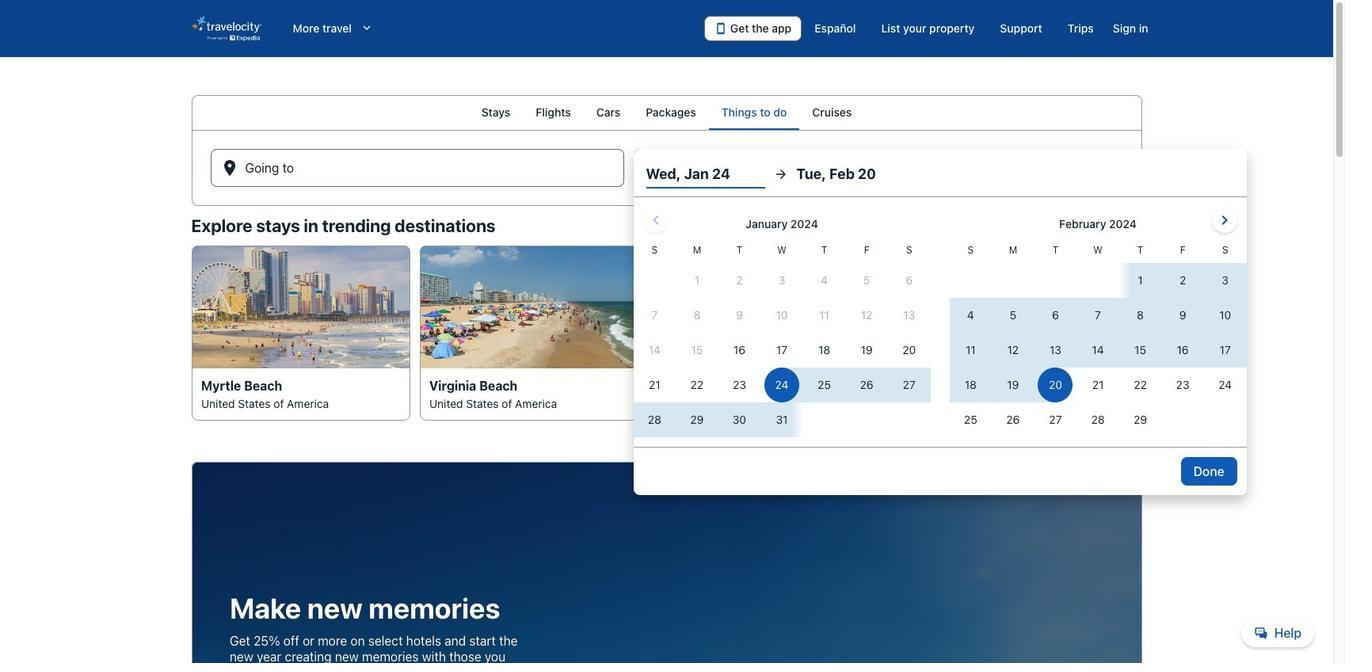 Task type: vqa. For each thing, say whether or not it's contained in the screenshot.
North Myrtle Beach Showing A Beach, A Coastal Town And General Coastal Views image
yes



Task type: describe. For each thing, give the bounding box(es) containing it.
previous month image
[[646, 211, 665, 230]]

myrtle beach showing general coastal views, swimming and a city image
[[191, 246, 410, 369]]

next month image
[[1215, 211, 1234, 230]]

dillsboro image
[[1104, 246, 1323, 369]]

north myrtle beach showing a beach, a coastal town and general coastal views image
[[876, 246, 1095, 369]]

wilmington showing an administrative buidling image
[[648, 246, 866, 369]]

travelocity logo image
[[191, 16, 261, 41]]



Task type: locate. For each thing, give the bounding box(es) containing it.
virginia beach showing a beach, general coastal views and a coastal town image
[[420, 246, 638, 369]]

tab list
[[191, 95, 1142, 130]]

download the app button image
[[715, 22, 727, 35]]

main content
[[0, 95, 1333, 663]]

show previous card image
[[182, 324, 201, 343]]



